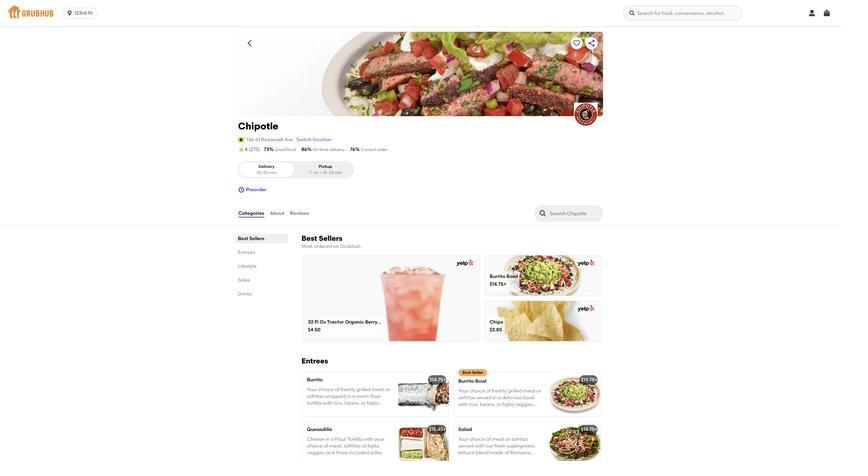 Task type: vqa. For each thing, say whether or not it's contained in the screenshot.
cheese in a flour tortilla with your choice of meat, sofritas or fajita veggies and three included sides.
yes



Task type: describe. For each thing, give the bounding box(es) containing it.
grubhub
[[340, 244, 361, 250]]

1.1
[[309, 170, 312, 175]]

main navigation navigation
[[0, 0, 841, 26]]

correct order
[[361, 147, 388, 152]]

rice,
[[469, 402, 479, 408]]

location
[[313, 137, 331, 143]]

123rd
[[74, 10, 87, 16]]

tractor
[[327, 319, 344, 325]]

burrito for burrito bowl $14.75 +
[[490, 274, 506, 280]]

0 vertical spatial with
[[458, 402, 468, 408]]

best for best sellers most ordered on grubhub
[[302, 234, 317, 243]]

categories button
[[238, 202, 265, 226]]

burrito bowl image
[[550, 373, 600, 417]]

caret left icon image
[[245, 39, 254, 47]]

save this restaurant image
[[573, 39, 581, 47]]

chips
[[490, 319, 503, 325]]

+ for burrito
[[443, 377, 446, 383]]

cheese
[[307, 437, 324, 442]]

15–25
[[323, 170, 334, 175]]

order
[[377, 147, 388, 152]]

of inside the cheese in a flour tortilla with your choice of meat, sofritas or fajita veggies and three included sides.
[[324, 444, 328, 449]]

cheese.
[[510, 416, 527, 422]]

or down guac,
[[504, 416, 509, 422]]

pickup
[[319, 164, 332, 169]]

or inside the cheese in a flour tortilla with your choice of meat, sofritas or fajita veggies and three included sides.
[[362, 444, 367, 449]]

sellers for best sellers most ordered on grubhub
[[319, 234, 342, 243]]

search icon image
[[539, 210, 547, 218]]

pickup 1.1 mi • 15–25 min
[[309, 164, 342, 175]]

reviews
[[290, 211, 309, 216]]

136-61 roosevelt ave button
[[246, 136, 293, 144]]

included
[[349, 450, 369, 456]]

136-
[[247, 137, 256, 143]]

switch location button
[[296, 136, 332, 144]]

your
[[375, 437, 385, 442]]

best sellers
[[238, 236, 264, 242]]

delivery 35–50 min
[[256, 164, 277, 175]]

burrito for burrito
[[307, 377, 323, 383]]

$15.45 +
[[429, 427, 446, 433]]

delicious
[[502, 395, 522, 401]]

with inside the cheese in a flour tortilla with your choice of meat, sofritas or fajita veggies and three included sides.
[[364, 437, 373, 442]]

or right meat
[[537, 388, 541, 394]]

(275)
[[249, 147, 260, 152]]

option group containing delivery 35–50 min
[[238, 161, 354, 179]]

choice inside the cheese in a flour tortilla with your choice of meat, sofritas or fajita veggies and three included sides.
[[307, 444, 322, 449]]

ave
[[285, 137, 293, 143]]

salad
[[458, 427, 472, 433]]

123rd st button
[[62, 8, 100, 19]]

choice inside your choice of freshly grilled meat or sofritas served in a delicious bowl with rice, beans, or fajita veggies, and topped with guac, salsa, queso blanco, sour cream or cheese.
[[470, 388, 485, 394]]

blanco,
[[458, 416, 476, 422]]

123rd st
[[74, 10, 93, 16]]

bowl for burrito bowl $14.75 +
[[507, 274, 518, 280]]

bowl
[[524, 395, 534, 401]]

salsa,
[[512, 409, 525, 415]]

oz
[[320, 319, 326, 325]]

time
[[320, 147, 329, 152]]

svg image for 123rd st
[[66, 10, 73, 17]]

or up guac,
[[497, 402, 501, 408]]

lifestyle
[[238, 264, 257, 269]]

your
[[458, 388, 468, 394]]

sour
[[477, 416, 487, 422]]

quesadilla image
[[398, 423, 449, 461]]

on
[[333, 244, 339, 250]]

freshly
[[492, 388, 507, 394]]

and inside your choice of freshly grilled meat or sofritas served in a delicious bowl with rice, beans, or fajita veggies, and topped with guac, salsa, queso blanco, sour cream or cheese.
[[458, 409, 468, 415]]

categories
[[238, 211, 264, 216]]

on time delivery
[[313, 147, 345, 152]]

correct
[[361, 147, 376, 152]]

$15.45
[[429, 427, 443, 433]]

a inside your choice of freshly grilled meat or sofritas served in a delicious bowl with rice, beans, or fajita veggies, and topped with guac, salsa, queso blanco, sour cream or cheese.
[[498, 395, 501, 401]]

and inside the cheese in a flour tortilla with your choice of meat, sofritas or fajita veggies and three included sides.
[[326, 450, 335, 456]]

73
[[264, 147, 269, 152]]

+ for quesadilla
[[443, 427, 446, 433]]

Search for food, convenience, alcohol... search field
[[623, 6, 742, 21]]

about button
[[270, 202, 285, 226]]

+ for salad
[[595, 427, 598, 433]]

sellers for best sellers
[[249, 236, 264, 242]]

about
[[270, 211, 284, 216]]

•
[[320, 170, 322, 175]]

on
[[313, 147, 319, 152]]

min inside the delivery 35–50 min
[[269, 170, 277, 175]]

2 horizontal spatial svg image
[[823, 9, 831, 17]]

cheese in a flour tortilla with your choice of meat, sofritas or fajita veggies and three included sides.
[[307, 437, 385, 456]]

1 vertical spatial entrees
[[302, 357, 328, 366]]

food
[[287, 147, 296, 152]]

topped
[[469, 409, 486, 415]]

best for best seller
[[463, 371, 471, 375]]

best sellers most ordered on grubhub
[[302, 234, 361, 250]]

86
[[301, 147, 307, 152]]

sides.
[[370, 450, 383, 456]]

switch location
[[296, 137, 331, 143]]

your choice of freshly grilled meat or sofritas served in a delicious bowl with rice, beans, or fajita veggies, and topped with guac, salsa, queso blanco, sour cream or cheese.
[[458, 388, 541, 422]]

of inside your choice of freshly grilled meat or sofritas served in a delicious bowl with rice, beans, or fajita veggies, and topped with guac, salsa, queso blanco, sour cream or cheese.
[[486, 388, 491, 394]]

roosevelt
[[261, 137, 283, 143]]

guac,
[[497, 409, 511, 415]]

queso
[[526, 409, 540, 415]]

veggies
[[307, 450, 325, 456]]

+ inside burrito bowl $14.75 +
[[504, 282, 506, 287]]

share icon image
[[588, 39, 596, 47]]

0 horizontal spatial entrees
[[238, 250, 255, 256]]

in inside the cheese in a flour tortilla with your choice of meat, sofritas or fajita veggies and three included sides.
[[326, 437, 330, 442]]

tortilla
[[347, 437, 363, 442]]

burrito bowl $14.75 +
[[490, 274, 518, 287]]

ordered
[[314, 244, 332, 250]]

good
[[275, 147, 286, 152]]



Task type: locate. For each thing, give the bounding box(es) containing it.
sofritas down your
[[458, 395, 475, 401]]

of up served in the right bottom of the page
[[486, 388, 491, 394]]

chipotle
[[238, 120, 278, 132]]

three
[[336, 450, 348, 456]]

min right 15–25
[[335, 170, 342, 175]]

a up meat, at the left bottom of the page
[[331, 437, 334, 442]]

seller
[[472, 371, 483, 375]]

burrito inside burrito bowl $14.75 +
[[490, 274, 506, 280]]

or
[[537, 388, 541, 394], [497, 402, 501, 408], [504, 416, 509, 422], [362, 444, 367, 449]]

grilled
[[508, 388, 522, 394]]

1 vertical spatial sofritas
[[344, 444, 361, 449]]

0 horizontal spatial bowl
[[475, 379, 487, 385]]

preorder
[[246, 187, 266, 193]]

76
[[350, 147, 355, 152]]

0 vertical spatial in
[[493, 395, 497, 401]]

st
[[88, 10, 93, 16]]

$14.75 inside burrito bowl $14.75 +
[[490, 282, 504, 287]]

0 horizontal spatial svg image
[[66, 10, 73, 17]]

in
[[493, 395, 497, 401], [326, 437, 330, 442]]

a down freshly
[[498, 395, 501, 401]]

chipotle  logo image
[[574, 103, 598, 126]]

in inside your choice of freshly grilled meat or sofritas served in a delicious bowl with rice, beans, or fajita veggies, and topped with guac, salsa, queso blanco, sour cream or cheese.
[[493, 395, 497, 401]]

burrito bowl
[[458, 379, 487, 385]]

veggies,
[[515, 402, 534, 408]]

1 vertical spatial in
[[326, 437, 330, 442]]

yelp image
[[455, 260, 473, 267], [576, 260, 594, 267], [576, 306, 594, 312]]

35–50
[[256, 170, 268, 175]]

sellers down categories button
[[249, 236, 264, 242]]

beans,
[[480, 402, 496, 408]]

1 horizontal spatial best
[[302, 234, 317, 243]]

$4.50
[[308, 327, 321, 333]]

$14.75 + for salad
[[581, 427, 598, 433]]

with left your
[[364, 437, 373, 442]]

2 horizontal spatial with
[[487, 409, 496, 415]]

of
[[486, 388, 491, 394], [324, 444, 328, 449]]

svg image inside 123rd st button
[[66, 10, 73, 17]]

fl
[[315, 319, 319, 325]]

a
[[498, 395, 501, 401], [331, 437, 334, 442]]

in up meat, at the left bottom of the page
[[326, 437, 330, 442]]

1 vertical spatial svg image
[[238, 187, 245, 193]]

preorder button
[[238, 184, 266, 196]]

meat
[[523, 388, 535, 394]]

with up cream
[[487, 409, 496, 415]]

0 horizontal spatial and
[[326, 450, 335, 456]]

0 horizontal spatial best
[[238, 236, 248, 242]]

burrito image
[[398, 373, 449, 417]]

star icon image
[[238, 146, 245, 153]]

min inside pickup 1.1 mi • 15–25 min
[[335, 170, 342, 175]]

sofritas down tortilla
[[344, 444, 361, 449]]

0 horizontal spatial svg image
[[629, 10, 636, 17]]

sellers inside best sellers most ordered on grubhub
[[319, 234, 342, 243]]

salad image
[[550, 423, 600, 461]]

$14.75
[[490, 282, 504, 287], [429, 377, 443, 383], [581, 377, 595, 383], [581, 427, 595, 433]]

2 horizontal spatial best
[[463, 371, 471, 375]]

1 horizontal spatial fajita
[[502, 402, 514, 408]]

1 horizontal spatial svg image
[[808, 9, 816, 17]]

0 vertical spatial bowl
[[507, 274, 518, 280]]

mi
[[314, 170, 319, 175]]

0 vertical spatial fajita
[[502, 402, 514, 408]]

in down freshly
[[493, 395, 497, 401]]

0 horizontal spatial with
[[364, 437, 373, 442]]

0 horizontal spatial in
[[326, 437, 330, 442]]

meat,
[[329, 444, 343, 449]]

and down meat, at the left bottom of the page
[[326, 450, 335, 456]]

subscription pass image
[[238, 137, 245, 143]]

best down categories button
[[238, 236, 248, 242]]

fajita inside your choice of freshly grilled meat or sofritas served in a delicious bowl with rice, beans, or fajita veggies, and topped with guac, salsa, queso blanco, sour cream or cheese.
[[502, 402, 514, 408]]

2 min from the left
[[335, 170, 342, 175]]

bowl
[[507, 274, 518, 280], [475, 379, 487, 385]]

$2.80
[[490, 327, 502, 333]]

svg image
[[808, 9, 816, 17], [823, 9, 831, 17], [629, 10, 636, 17]]

1 horizontal spatial sofritas
[[458, 395, 475, 401]]

bowl for burrito bowl
[[475, 379, 487, 385]]

2 horizontal spatial burrito
[[490, 274, 506, 280]]

1 vertical spatial with
[[487, 409, 496, 415]]

save this restaurant button
[[571, 37, 583, 49]]

delivery
[[259, 164, 275, 169]]

1 horizontal spatial choice
[[470, 388, 485, 394]]

0 vertical spatial sofritas
[[458, 395, 475, 401]]

sofritas inside your choice of freshly grilled meat or sofritas served in a delicious bowl with rice, beans, or fajita veggies, and topped with guac, salsa, queso blanco, sour cream or cheese.
[[458, 395, 475, 401]]

2 vertical spatial with
[[364, 437, 373, 442]]

or up included at the bottom left of the page
[[362, 444, 367, 449]]

sellers
[[319, 234, 342, 243], [249, 236, 264, 242]]

best up the most
[[302, 234, 317, 243]]

choice down the cheese
[[307, 444, 322, 449]]

1 horizontal spatial svg image
[[238, 187, 245, 193]]

61
[[256, 137, 260, 143]]

best up burrito bowl
[[463, 371, 471, 375]]

fajita up sides.
[[368, 444, 379, 449]]

1 min from the left
[[269, 170, 277, 175]]

1 vertical spatial bowl
[[475, 379, 487, 385]]

bowl inside burrito bowl $14.75 +
[[507, 274, 518, 280]]

switch
[[296, 137, 312, 143]]

1 horizontal spatial sellers
[[319, 234, 342, 243]]

0 vertical spatial svg image
[[66, 10, 73, 17]]

svg image left 123rd
[[66, 10, 73, 17]]

most
[[302, 244, 313, 250]]

1 horizontal spatial bowl
[[507, 274, 518, 280]]

1 vertical spatial of
[[324, 444, 328, 449]]

0 horizontal spatial a
[[331, 437, 334, 442]]

Search Chipotle  search field
[[549, 211, 601, 217]]

sellers up on
[[319, 234, 342, 243]]

0 horizontal spatial fajita
[[368, 444, 379, 449]]

chips $2.80
[[490, 319, 503, 333]]

sofritas
[[458, 395, 475, 401], [344, 444, 361, 449]]

flour
[[335, 437, 346, 442]]

32
[[308, 319, 313, 325]]

1 vertical spatial fajita
[[368, 444, 379, 449]]

entrees down $4.50
[[302, 357, 328, 366]]

min down delivery
[[269, 170, 277, 175]]

entrees
[[238, 250, 255, 256], [302, 357, 328, 366]]

organic
[[345, 319, 364, 325]]

sofritas inside the cheese in a flour tortilla with your choice of meat, sofritas or fajita veggies and three included sides.
[[344, 444, 361, 449]]

0 horizontal spatial min
[[269, 170, 277, 175]]

1 horizontal spatial min
[[335, 170, 342, 175]]

svg image left preorder
[[238, 187, 245, 193]]

1 vertical spatial a
[[331, 437, 334, 442]]

$14.75 +
[[429, 377, 446, 383], [581, 377, 598, 383], [581, 427, 598, 433]]

best for best sellers
[[238, 236, 248, 242]]

0 horizontal spatial sellers
[[249, 236, 264, 242]]

svg image for preorder
[[238, 187, 245, 193]]

4
[[245, 147, 248, 153]]

$14.75 + for burrito
[[429, 377, 446, 383]]

yelp image for 32 fl oz tractor organic berry...
[[455, 260, 473, 267]]

136-61 roosevelt ave
[[247, 137, 293, 143]]

0 vertical spatial and
[[458, 409, 468, 415]]

yelp image for burrito bowl
[[576, 260, 594, 267]]

a inside the cheese in a flour tortilla with your choice of meat, sofritas or fajita veggies and three included sides.
[[331, 437, 334, 442]]

0 horizontal spatial sofritas
[[344, 444, 361, 449]]

1 vertical spatial choice
[[307, 444, 322, 449]]

0 vertical spatial entrees
[[238, 250, 255, 256]]

drinks
[[238, 291, 252, 297]]

choice
[[470, 388, 485, 394], [307, 444, 322, 449]]

best
[[302, 234, 317, 243], [238, 236, 248, 242], [463, 371, 471, 375]]

entrees up lifestyle
[[238, 250, 255, 256]]

0 horizontal spatial choice
[[307, 444, 322, 449]]

svg image inside preorder button
[[238, 187, 245, 193]]

delivery
[[330, 147, 345, 152]]

32 fl oz tractor organic berry... $4.50
[[308, 319, 381, 333]]

0 vertical spatial choice
[[470, 388, 485, 394]]

1 horizontal spatial in
[[493, 395, 497, 401]]

fajita inside the cheese in a flour tortilla with your choice of meat, sofritas or fajita veggies and three included sides.
[[368, 444, 379, 449]]

best seller
[[463, 371, 483, 375]]

0 vertical spatial a
[[498, 395, 501, 401]]

choice up served in the right bottom of the page
[[470, 388, 485, 394]]

0 horizontal spatial burrito
[[307, 377, 323, 383]]

berry...
[[365, 319, 381, 325]]

best inside best sellers most ordered on grubhub
[[302, 234, 317, 243]]

sides
[[238, 278, 250, 283]]

reviews button
[[290, 202, 309, 226]]

cream
[[488, 416, 503, 422]]

served
[[476, 395, 492, 401]]

1 vertical spatial and
[[326, 450, 335, 456]]

1 horizontal spatial and
[[458, 409, 468, 415]]

option group
[[238, 161, 354, 179]]

0 vertical spatial of
[[486, 388, 491, 394]]

and up blanco,
[[458, 409, 468, 415]]

1 horizontal spatial entrees
[[302, 357, 328, 366]]

yelp image for chips
[[576, 306, 594, 312]]

burrito for burrito bowl
[[458, 379, 474, 385]]

with
[[458, 402, 468, 408], [487, 409, 496, 415], [364, 437, 373, 442]]

fajita down the delicious
[[502, 402, 514, 408]]

good food
[[275, 147, 296, 152]]

quesadilla
[[307, 427, 332, 433]]

with left rice,
[[458, 402, 468, 408]]

1 horizontal spatial with
[[458, 402, 468, 408]]

+
[[504, 282, 506, 287], [443, 377, 446, 383], [595, 377, 598, 383], [443, 427, 446, 433], [595, 427, 598, 433]]

1 horizontal spatial a
[[498, 395, 501, 401]]

1 horizontal spatial burrito
[[458, 379, 474, 385]]

0 horizontal spatial of
[[324, 444, 328, 449]]

1 horizontal spatial of
[[486, 388, 491, 394]]

of left meat, at the left bottom of the page
[[324, 444, 328, 449]]

svg image
[[66, 10, 73, 17], [238, 187, 245, 193]]



